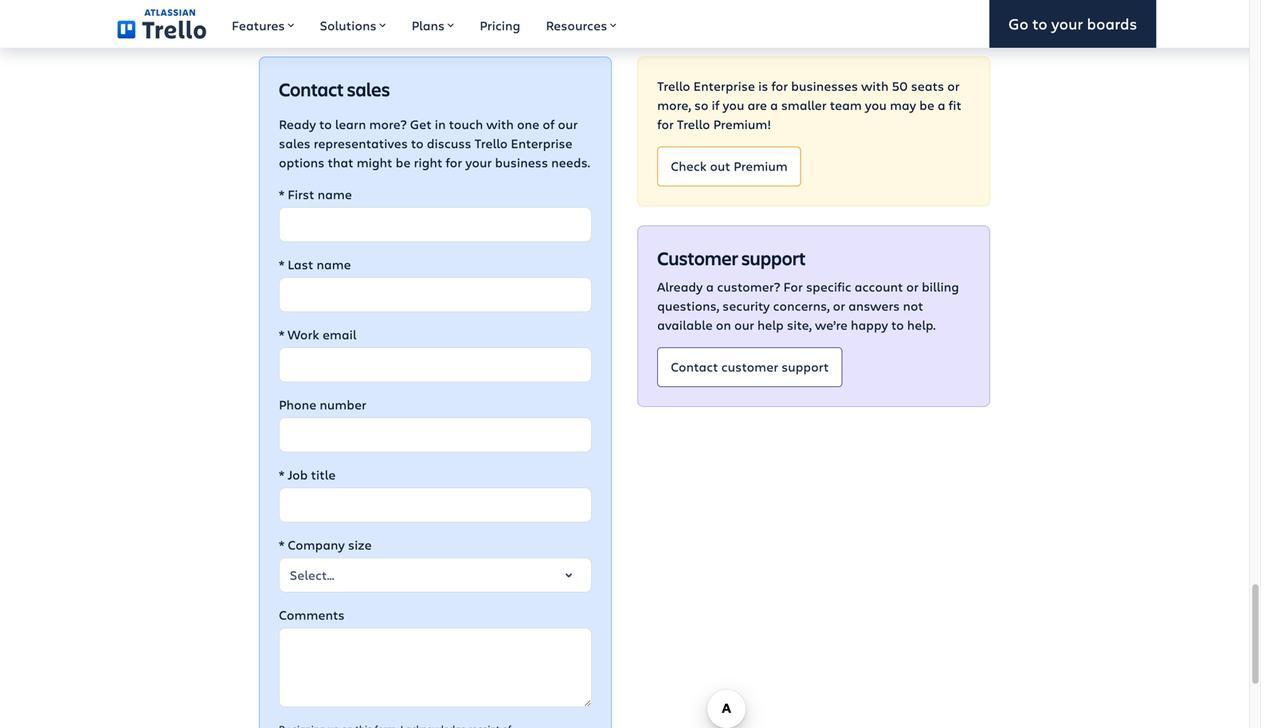 Task type: locate. For each thing, give the bounding box(es) containing it.
support
[[742, 246, 806, 271], [782, 358, 829, 375]]

* left the job
[[279, 466, 285, 484]]

1 vertical spatial sales
[[279, 135, 311, 152]]

trello inside the ready to learn more? get in touch with one of our sales representatives to discuss trello enterprise options that might be right for your business needs.
[[475, 135, 508, 152]]

email
[[323, 326, 357, 343]]

Comments text field
[[279, 628, 592, 708]]

seats
[[911, 77, 945, 95]]

with left one
[[487, 116, 514, 133]]

0 horizontal spatial you
[[723, 97, 745, 114]]

happy
[[851, 317, 889, 334]]

be down seats
[[920, 97, 935, 114]]

1 horizontal spatial your
[[1052, 13, 1084, 34]]

for inside the ready to learn more? get in touch with one of our sales representatives to discuss trello enterprise options that might be right for your business needs.
[[446, 154, 462, 171]]

50
[[892, 77, 908, 95]]

on
[[716, 317, 731, 334]]

or up we're
[[833, 297, 846, 315]]

0 vertical spatial your
[[1052, 13, 1084, 34]]

customer
[[722, 358, 779, 375]]

enterprise down of
[[511, 135, 573, 152]]

1 vertical spatial your
[[466, 154, 492, 171]]

name
[[318, 186, 352, 203], [317, 256, 351, 273]]

answers
[[849, 297, 900, 315]]

out
[[710, 157, 731, 174]]

trello up more,
[[658, 77, 691, 95]]

contact up ready
[[279, 77, 344, 102]]

1 vertical spatial name
[[317, 256, 351, 273]]

our inside the ready to learn more? get in touch with one of our sales representatives to discuss trello enterprise options that might be right for your business needs.
[[558, 116, 578, 133]]

or up fit
[[948, 77, 960, 95]]

contact
[[279, 77, 344, 102], [671, 358, 719, 375]]

with inside 'trello enterprise is for businesses with 50 seats or more, so if you are a smaller team you may be a fit for trello premium!'
[[862, 77, 889, 95]]

security
[[723, 297, 770, 315]]

* company size
[[279, 537, 372, 554]]

sales down ready
[[279, 135, 311, 152]]

1 horizontal spatial for
[[658, 116, 674, 133]]

of
[[543, 116, 555, 133]]

2 horizontal spatial a
[[938, 97, 946, 114]]

so
[[695, 97, 709, 114]]

0 vertical spatial our
[[558, 116, 578, 133]]

3 * from the top
[[279, 326, 285, 343]]

contact for contact sales
[[279, 77, 344, 102]]

your left boards
[[1052, 13, 1084, 34]]

0 vertical spatial enterprise
[[694, 77, 755, 95]]

smaller
[[782, 97, 827, 114]]

support down site,
[[782, 358, 829, 375]]

a left fit
[[938, 97, 946, 114]]

1 vertical spatial contact
[[671, 358, 719, 375]]

None text field
[[279, 207, 592, 242], [279, 277, 592, 313], [279, 488, 592, 523], [279, 207, 592, 242], [279, 277, 592, 313], [279, 488, 592, 523]]

a
[[771, 97, 778, 114], [938, 97, 946, 114], [706, 278, 714, 295]]

to left help.
[[892, 317, 904, 334]]

ready
[[279, 116, 316, 133]]

1 horizontal spatial sales
[[347, 77, 390, 102]]

our
[[558, 116, 578, 133], [735, 317, 755, 334]]

you left 'may'
[[865, 97, 887, 114]]

work
[[288, 326, 319, 343]]

0 vertical spatial contact
[[279, 77, 344, 102]]

trello down so
[[677, 116, 710, 133]]

0 vertical spatial or
[[948, 77, 960, 95]]

might
[[357, 154, 393, 171]]

0 horizontal spatial enterprise
[[511, 135, 573, 152]]

* left work at the top left of page
[[279, 326, 285, 343]]

2 vertical spatial for
[[446, 154, 462, 171]]

1 horizontal spatial our
[[735, 317, 755, 334]]

name right the last
[[317, 256, 351, 273]]

1 horizontal spatial with
[[862, 77, 889, 95]]

0 vertical spatial for
[[772, 77, 788, 95]]

that
[[328, 154, 354, 171]]

0 horizontal spatial or
[[833, 297, 846, 315]]

None email field
[[279, 348, 592, 383]]

be inside 'trello enterprise is for businesses with 50 seats or more, so if you are a smaller team you may be a fit for trello premium!'
[[920, 97, 935, 114]]

learn
[[335, 116, 366, 133]]

support up for
[[742, 246, 806, 271]]

name down the that
[[318, 186, 352, 203]]

or inside 'trello enterprise is for businesses with 50 seats or more, so if you are a smaller team you may be a fit for trello premium!'
[[948, 77, 960, 95]]

1 vertical spatial with
[[487, 116, 514, 133]]

with
[[862, 77, 889, 95], [487, 116, 514, 133]]

0 vertical spatial support
[[742, 246, 806, 271]]

1 horizontal spatial you
[[865, 97, 887, 114]]

1 * from the top
[[279, 186, 285, 203]]

* left the last
[[279, 256, 285, 273]]

1 horizontal spatial contact
[[671, 358, 719, 375]]

2 vertical spatial trello
[[475, 135, 508, 152]]

* for * first name
[[279, 186, 285, 203]]

enterprise inside the ready to learn more? get in touch with one of our sales representatives to discuss trello enterprise options that might be right for your business needs.
[[511, 135, 573, 152]]

0 vertical spatial name
[[318, 186, 352, 203]]

get
[[410, 116, 432, 133]]

2 * from the top
[[279, 256, 285, 273]]

your down 'discuss'
[[466, 154, 492, 171]]

plans button
[[399, 0, 467, 48]]

business
[[495, 154, 548, 171]]

0 horizontal spatial contact
[[279, 77, 344, 102]]

1 horizontal spatial be
[[920, 97, 935, 114]]

job
[[288, 466, 308, 484]]

1 vertical spatial for
[[658, 116, 674, 133]]

a up questions, on the right of page
[[706, 278, 714, 295]]

1 vertical spatial support
[[782, 358, 829, 375]]

your
[[1052, 13, 1084, 34], [466, 154, 492, 171]]

0 horizontal spatial our
[[558, 116, 578, 133]]

pricing link
[[467, 0, 533, 48]]

1 vertical spatial our
[[735, 317, 755, 334]]

0 horizontal spatial for
[[446, 154, 462, 171]]

for down more,
[[658, 116, 674, 133]]

trello down touch
[[475, 135, 508, 152]]

title
[[311, 466, 336, 484]]

for
[[784, 278, 803, 295]]

4 * from the top
[[279, 466, 285, 484]]

needs.
[[552, 154, 590, 171]]

* left company
[[279, 537, 285, 554]]

0 horizontal spatial with
[[487, 116, 514, 133]]

our down security
[[735, 317, 755, 334]]

may
[[890, 97, 917, 114]]

0 vertical spatial sales
[[347, 77, 390, 102]]

sales up learn
[[347, 77, 390, 102]]

1 vertical spatial trello
[[677, 116, 710, 133]]

enterprise
[[694, 77, 755, 95], [511, 135, 573, 152]]

sales
[[347, 77, 390, 102], [279, 135, 311, 152]]

1 vertical spatial be
[[396, 154, 411, 171]]

5 * from the top
[[279, 537, 285, 554]]

resources button
[[533, 0, 630, 48]]

be left right at the left top of page
[[396, 154, 411, 171]]

contact down the available
[[671, 358, 719, 375]]

or up not
[[907, 278, 919, 295]]

enterprise up if
[[694, 77, 755, 95]]

1 vertical spatial or
[[907, 278, 919, 295]]

fit
[[949, 97, 962, 114]]

phone
[[279, 396, 317, 413]]

with left 50
[[862, 77, 889, 95]]

with inside the ready to learn more? get in touch with one of our sales representatives to discuss trello enterprise options that might be right for your business needs.
[[487, 116, 514, 133]]

* left first
[[279, 186, 285, 203]]

enterprise inside 'trello enterprise is for businesses with 50 seats or more, so if you are a smaller team you may be a fit for trello premium!'
[[694, 77, 755, 95]]

1 horizontal spatial enterprise
[[694, 77, 755, 95]]

a right are at right
[[771, 97, 778, 114]]

first
[[288, 186, 314, 203]]

plans
[[412, 17, 445, 34]]

comments
[[279, 607, 345, 624]]

to
[[1033, 13, 1048, 34], [319, 116, 332, 133], [411, 135, 424, 152], [892, 317, 904, 334]]

contact customer support
[[671, 358, 829, 375]]

for right is
[[772, 77, 788, 95]]

if
[[712, 97, 720, 114]]

1 horizontal spatial or
[[907, 278, 919, 295]]

0 vertical spatial trello
[[658, 77, 691, 95]]

0 vertical spatial be
[[920, 97, 935, 114]]

help.
[[908, 317, 936, 334]]

0 horizontal spatial your
[[466, 154, 492, 171]]

you
[[723, 97, 745, 114], [865, 97, 887, 114]]

concerns,
[[773, 297, 830, 315]]

account
[[855, 278, 904, 295]]

0 vertical spatial with
[[862, 77, 889, 95]]

2 horizontal spatial or
[[948, 77, 960, 95]]

to inside customer support already a customer? for specific account or billing questions, security concerns, or answers not available on our help site, we're happy to help.
[[892, 317, 904, 334]]

for
[[772, 77, 788, 95], [658, 116, 674, 133], [446, 154, 462, 171]]

discuss
[[427, 135, 472, 152]]

to left learn
[[319, 116, 332, 133]]

our right of
[[558, 116, 578, 133]]

0 horizontal spatial sales
[[279, 135, 311, 152]]

or
[[948, 77, 960, 95], [907, 278, 919, 295], [833, 297, 846, 315]]

trello
[[658, 77, 691, 95], [677, 116, 710, 133], [475, 135, 508, 152]]

2 you from the left
[[865, 97, 887, 114]]

0 horizontal spatial a
[[706, 278, 714, 295]]

solutions button
[[307, 0, 399, 48]]

you right if
[[723, 97, 745, 114]]

customer
[[658, 246, 739, 271]]

features
[[232, 17, 285, 34]]

options
[[279, 154, 325, 171]]

check out premium link
[[658, 147, 802, 187]]

for down 'discuss'
[[446, 154, 462, 171]]

team
[[830, 97, 862, 114]]

0 horizontal spatial be
[[396, 154, 411, 171]]

businesses
[[792, 77, 858, 95]]

* for * work email
[[279, 326, 285, 343]]

1 vertical spatial enterprise
[[511, 135, 573, 152]]

touch
[[449, 116, 483, 133]]

* for * job title
[[279, 466, 285, 484]]

contact customer support link
[[658, 348, 843, 387]]

resources
[[546, 17, 608, 34]]



Task type: vqa. For each thing, say whether or not it's contained in the screenshot.
Lists 'image'
no



Task type: describe. For each thing, give the bounding box(es) containing it.
not
[[903, 297, 924, 315]]

we're
[[815, 317, 848, 334]]

atlassian trello image
[[118, 9, 206, 39]]

* for * company size
[[279, 537, 285, 554]]

support inside customer support already a customer? for specific account or billing questions, security concerns, or answers not available on our help site, we're happy to help.
[[742, 246, 806, 271]]

site,
[[787, 317, 812, 334]]

check
[[671, 157, 707, 174]]

our inside customer support already a customer? for specific account or billing questions, security concerns, or answers not available on our help site, we're happy to help.
[[735, 317, 755, 334]]

representatives
[[314, 135, 408, 152]]

already
[[658, 278, 703, 295]]

number
[[320, 396, 367, 413]]

phone number
[[279, 396, 367, 413]]

trello enterprise is for businesses with 50 seats or more, so if you are a smaller team you may be a fit for trello premium!
[[658, 77, 962, 133]]

company
[[288, 537, 345, 554]]

solutions
[[320, 17, 377, 34]]

go to your boards link
[[990, 0, 1157, 48]]

last
[[288, 256, 313, 273]]

more,
[[658, 97, 691, 114]]

are
[[748, 97, 767, 114]]

right
[[414, 154, 443, 171]]

* for * last name
[[279, 256, 285, 273]]

to right go
[[1033, 13, 1048, 34]]

one
[[517, 116, 540, 133]]

premium!
[[714, 116, 772, 133]]

Phone number telephone field
[[279, 418, 592, 453]]

customer support already a customer? for specific account or billing questions, security concerns, or answers not available on our help site, we're happy to help.
[[658, 246, 960, 334]]

available
[[658, 317, 713, 334]]

1 horizontal spatial a
[[771, 97, 778, 114]]

billing
[[922, 278, 960, 295]]

* last name
[[279, 256, 351, 273]]

more?
[[369, 116, 407, 133]]

is
[[759, 77, 769, 95]]

features button
[[219, 0, 307, 48]]

* first name
[[279, 186, 352, 203]]

* work email
[[279, 326, 357, 343]]

be inside the ready to learn more? get in touch with one of our sales representatives to discuss trello enterprise options that might be right for your business needs.
[[396, 154, 411, 171]]

2 vertical spatial or
[[833, 297, 846, 315]]

2 horizontal spatial for
[[772, 77, 788, 95]]

name for * first name
[[318, 186, 352, 203]]

for for enterprise
[[446, 154, 462, 171]]

for for team
[[658, 116, 674, 133]]

pricing
[[480, 17, 521, 34]]

go to your boards
[[1009, 13, 1138, 34]]

to down get
[[411, 135, 424, 152]]

name for * last name
[[317, 256, 351, 273]]

check out premium
[[671, 157, 788, 174]]

help
[[758, 317, 784, 334]]

contact sales
[[279, 77, 390, 102]]

go
[[1009, 13, 1029, 34]]

size
[[348, 537, 372, 554]]

boards
[[1088, 13, 1138, 34]]

or for enterprise
[[948, 77, 960, 95]]

* job title
[[279, 466, 336, 484]]

specific
[[806, 278, 852, 295]]

contact for contact customer support
[[671, 358, 719, 375]]

premium
[[734, 157, 788, 174]]

ready to learn more? get in touch with one of our sales representatives to discuss trello enterprise options that might be right for your business needs.
[[279, 116, 590, 171]]

or for support
[[907, 278, 919, 295]]

1 you from the left
[[723, 97, 745, 114]]

sales inside the ready to learn more? get in touch with one of our sales representatives to discuss trello enterprise options that might be right for your business needs.
[[279, 135, 311, 152]]

questions,
[[658, 297, 720, 315]]

your inside the ready to learn more? get in touch with one of our sales representatives to discuss trello enterprise options that might be right for your business needs.
[[466, 154, 492, 171]]

a inside customer support already a customer? for specific account or billing questions, security concerns, or answers not available on our help site, we're happy to help.
[[706, 278, 714, 295]]

in
[[435, 116, 446, 133]]

customer?
[[717, 278, 781, 295]]



